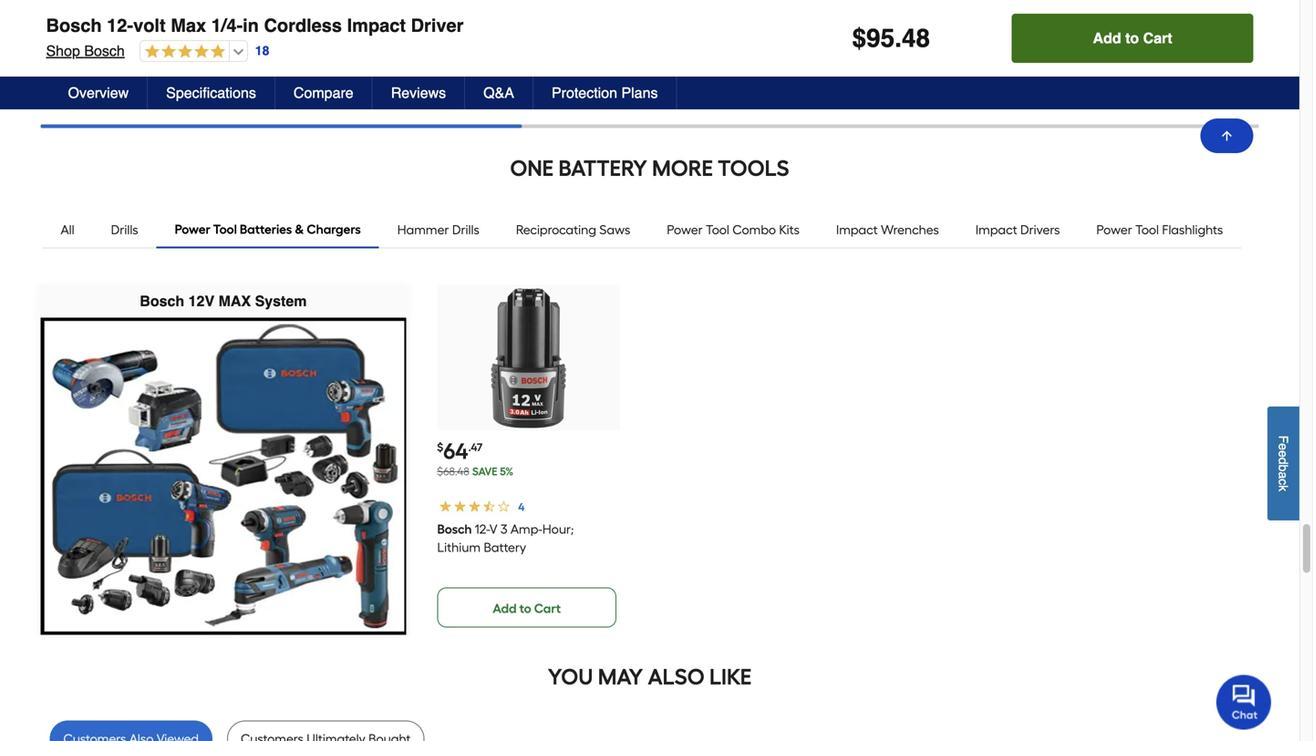 Task type: vqa. For each thing, say whether or not it's contained in the screenshot.
City "text box" at left bottom
no



Task type: locate. For each thing, give the bounding box(es) containing it.
1/4-
[[115, 0, 135, 12], [323, 0, 343, 12], [211, 15, 243, 36]]

0 horizontal spatial included)
[[42, 69, 96, 85]]

impact up reviews
[[347, 15, 406, 36]]

add to cart link for list item containing multivolt 4-tool brushless power tool combo kit with soft case (2-batteries included and charger included)
[[872, 63, 1047, 103]]

1 horizontal spatial case
[[361, 51, 392, 67]]

3
[[501, 522, 507, 537]]

1 horizontal spatial included)
[[250, 69, 303, 85]]

2 horizontal spatial included)
[[457, 69, 511, 85]]

included) inside 18-volt 1/2-in keyless brushless cordless drill (1- battery included, charger included and soft bag included) add to cart
[[457, 69, 511, 85]]

(1- down keyless
[[592, 15, 604, 30]]

3 included from the left
[[457, 51, 507, 67]]

included up overview
[[42, 51, 93, 67]]

cart inside 24-volt 1/4-in brushless cordless impact driver (1- battery included, charger included and hard case included) add to cart
[[344, 76, 371, 91]]

included) down 18
[[250, 69, 303, 85]]

driver up the compare button
[[348, 15, 382, 30]]

b
[[1277, 465, 1291, 472]]

batteries up overview
[[42, 33, 94, 48]]

drivers
[[1021, 222, 1060, 238]]

case
[[944, 33, 974, 48], [154, 51, 184, 67], [361, 51, 392, 67]]

cart left reviews
[[344, 76, 371, 91]]

bosch inside 64 list item
[[437, 522, 472, 537]]

soft left 'bag'
[[537, 51, 560, 67]]

1 horizontal spatial 24-
[[281, 0, 298, 12]]

cart inside multivolt 4-tool brushless power tool combo kit with soft case (2-batteries included and charger included) add to cart
[[967, 76, 993, 91]]

and for 18-volt 1/2-in keyless brushless cordless drill (1- battery included, charger included and soft bag included)
[[510, 51, 534, 67]]

tool for power tool batteries & chargers
[[213, 222, 237, 237]]

power inside 'button'
[[175, 222, 211, 237]]

charger for 24-volt 1/4-in brushless cordless impact driver (1- battery included, charger included and hard case included)
[[352, 33, 400, 48]]

brushless inside multivolt 4-tool brushless power tool combo kit with soft case (2-batteries included and charger included) add to cart
[[872, 15, 926, 30]]

impact up "compare"
[[303, 15, 345, 30]]

to inside multivolt 4-tool brushless power tool combo kit with soft case (2-batteries included and charger included) add to cart
[[952, 76, 964, 91]]

volt left 1/2- on the top of the page
[[510, 0, 531, 12]]

cordless inside 18-volt 1/2-in keyless brushless cordless drill (1- battery included, charger included and soft bag included) add to cart
[[514, 15, 564, 30]]

5 list item from the left
[[1079, 0, 1258, 103]]

soft inside 18-volt 1/2-in keyless brushless cordless drill (1- battery included, charger included and soft bag included) add to cart
[[537, 51, 560, 67]]

(1- up reviews
[[385, 15, 397, 30]]

2 included from the left
[[250, 51, 300, 67]]

cart down '4.8 stars' image
[[137, 76, 164, 91]]

0 horizontal spatial drills
[[111, 222, 138, 238]]

batteries inside multivolt 4-tool brushless power tool combo kit with soft case (2-batteries included and charger included) add to cart
[[992, 33, 1044, 48]]

3 included) from the left
[[457, 69, 511, 85]]

1 drills from the left
[[111, 222, 138, 238]]

3 cordless from the left
[[514, 15, 564, 30]]

24- inside 24-volt 1/4-in brushless cordless impact driver (1- battery included, charger included and hard case included) add to cart
[[281, 0, 298, 12]]

add down bosch 12-volt max 1/4-in cordless impact driver
[[303, 76, 327, 91]]

1 horizontal spatial (2-
[[978, 33, 992, 48]]

1 horizontal spatial included,
[[295, 33, 349, 48]]

f e e d b a c k
[[1277, 436, 1291, 492]]

2 cordless from the left
[[250, 15, 300, 30]]

1 horizontal spatial hard
[[329, 51, 358, 67]]

tool for power tool flashlights
[[1136, 222, 1160, 238]]

12- left 3 at the left of page
[[475, 522, 490, 537]]

all button
[[42, 212, 93, 249]]

impact
[[96, 15, 137, 30], [303, 15, 345, 30], [347, 15, 406, 36], [837, 222, 878, 238], [976, 222, 1018, 238]]

add inside 64 list item
[[493, 601, 517, 617]]

tool for power tool combo kits
[[706, 222, 730, 238]]

and for 24-volt 1/4-in brushless cordless impact driver (2- batteries included, charger included and hard case included)
[[96, 51, 119, 67]]

included inside multivolt 4-tool brushless power tool combo kit with soft case (2-batteries included and charger included) add to cart
[[872, 51, 922, 67]]

to
[[1126, 30, 1140, 47], [122, 76, 134, 91], [330, 76, 342, 91], [537, 76, 549, 91], [744, 76, 756, 91], [952, 76, 964, 91], [1159, 76, 1171, 91], [520, 601, 532, 617]]

cart inside "button"
[[1144, 30, 1173, 47]]

hammer
[[397, 222, 449, 238]]

hard
[[122, 51, 151, 67], [329, 51, 358, 67]]

1 horizontal spatial combo
[[995, 15, 1038, 30]]

power right drivers at the right top of page
[[1097, 222, 1133, 238]]

to right included)
[[952, 76, 964, 91]]

drills right hammer
[[452, 222, 480, 238]]

to inside 24-volt 1/4-in brushless cordless impact driver (1- battery included, charger included and hard case included) add to cart
[[330, 76, 342, 91]]

combo inside multivolt 4-tool brushless power tool combo kit with soft case (2-batteries included and charger included) add to cart
[[995, 15, 1038, 30]]

protection plans
[[552, 84, 658, 101]]

12-v 3 amp-hour; lithium battery
[[437, 522, 574, 556]]

volt inside 24-volt 1/4-in brushless cordless impact driver (1- battery included, charger included and hard case included) add to cart
[[298, 0, 319, 12]]

24-
[[74, 0, 91, 12], [281, 0, 298, 12]]

add inside 24-volt 1/4-in brushless cordless impact driver (1- battery included, charger included and hard case included) add to cart
[[303, 76, 327, 91]]

compare button
[[275, 77, 373, 109]]

included) inside 24-volt 1/4-in brushless cordless impact driver (2- batteries included, charger included and hard case included) add to cart
[[42, 69, 96, 85]]

driver up '4.8 stars' image
[[140, 15, 174, 30]]

included, inside 24-volt 1/4-in brushless cordless impact driver (1- battery included, charger included and hard case included) add to cart
[[295, 33, 349, 48]]

1/2-
[[534, 0, 554, 12]]

in inside 18-volt 1/2-in keyless brushless cordless drill (1- battery included, charger included and soft bag included) add to cart
[[554, 0, 565, 12]]

24- for batteries
[[74, 0, 91, 12]]

to left reviews
[[330, 76, 342, 91]]

included) inside 24-volt 1/4-in brushless cordless impact driver (1- battery included, charger included and hard case included) add to cart
[[250, 69, 303, 85]]

drills right all
[[111, 222, 138, 238]]

power tool flashlights button
[[1079, 212, 1242, 249]]

charger
[[153, 33, 202, 48], [352, 33, 400, 48], [559, 33, 608, 48], [952, 51, 1000, 67]]

hard for batteries
[[122, 51, 151, 67]]

volt up shop bosch
[[91, 0, 112, 12]]

(1- inside 24-volt 1/4-in brushless cordless impact driver (1- battery included, charger included and hard case included) add to cart
[[385, 15, 397, 30]]

may
[[598, 664, 643, 691]]

3 driver from the left
[[411, 15, 464, 36]]

and up "compare"
[[303, 51, 326, 67]]

0 vertical spatial soft
[[918, 33, 941, 48]]

18-
[[495, 0, 510, 12]]

to inside 64 list item
[[520, 601, 532, 617]]

hard inside 24-volt 1/4-in brushless cordless impact driver (2- batteries included, charger included and hard case included) add to cart
[[122, 51, 151, 67]]

1 list item from the left
[[42, 0, 221, 103]]

0 vertical spatial $
[[853, 24, 867, 53]]

tool inside power tool batteries & chargers 'button'
[[213, 222, 237, 237]]

10-in single bevel compound corded miter saw link inside list item
[[1079, 0, 1253, 30]]

(2- down multivolt
[[978, 33, 992, 48]]

64 list item
[[437, 285, 620, 628]]

power tool combo kits
[[667, 222, 800, 238]]

2 hard from the left
[[329, 51, 358, 67]]

3 list item from the left
[[457, 0, 635, 103]]

add down 12-v 3 amp-hour; lithium battery at the bottom
[[493, 601, 517, 617]]

charger for 24-volt 1/4-in brushless cordless impact driver (2- batteries included, charger included and hard case included)
[[153, 33, 202, 48]]

cart down multivolt
[[967, 76, 993, 91]]

2 included) from the left
[[250, 69, 303, 85]]

48
[[902, 24, 931, 53]]

list item
[[42, 0, 221, 103], [250, 0, 428, 103], [457, 0, 635, 103], [872, 0, 1050, 103], [1079, 0, 1258, 103]]

included inside 18-volt 1/2-in keyless brushless cordless drill (1- battery included, charger included and soft bag included) add to cart
[[457, 51, 507, 67]]

bosch for bosch 12-volt max 1/4-in cordless impact driver
[[46, 15, 102, 36]]

hard up the compare button
[[329, 51, 358, 67]]

multivolt 4-tool brushless power tool combo kit with soft case (2-batteries included and charger included) link
[[872, 0, 1050, 85], [872, 0, 1047, 85]]

12- inside 12-v 3 amp-hour; lithium battery
[[475, 522, 490, 537]]

battery down 3 at the left of page
[[484, 540, 526, 556]]

0 horizontal spatial combo
[[733, 222, 776, 238]]

add to cart up tools
[[718, 76, 786, 91]]

to left corded
[[1126, 30, 1140, 47]]

tool down multivolt
[[968, 15, 991, 30]]

combo left kits
[[733, 222, 776, 238]]

q&a button
[[465, 77, 534, 109]]

in for 24-volt 1/4-in brushless cordless impact driver (1- battery included, charger included and hard case included) add to cart
[[343, 0, 353, 12]]

to down 12-v 3 amp-hour; lithium battery at the bottom
[[520, 601, 532, 617]]

included up q&a
[[457, 51, 507, 67]]

to inside 18-volt 1/2-in keyless brushless cordless drill (1- battery included, charger included and soft bag included) add to cart
[[537, 76, 549, 91]]

add to cart down 10-
[[1093, 30, 1173, 47]]

in inside 24-volt 1/4-in brushless cordless impact driver (2- batteries included, charger included and hard case included) add to cart
[[135, 0, 145, 12]]

2 included, from the left
[[295, 33, 349, 48]]

charger up specifications
[[153, 33, 202, 48]]

and inside 18-volt 1/2-in keyless brushless cordless drill (1- battery included, charger included and soft bag included) add to cart
[[510, 51, 534, 67]]

in up "compare"
[[343, 0, 353, 12]]

add to cart link for list item containing 10-in single bevel compound corded miter saw
[[1079, 63, 1254, 103]]

kit
[[872, 33, 887, 48]]

2 (1- from the left
[[592, 15, 604, 30]]

power down more
[[667, 222, 703, 238]]

1 included from the left
[[42, 51, 93, 67]]

2 driver from the left
[[348, 15, 382, 30]]

(1- inside 18-volt 1/2-in keyless brushless cordless drill (1- battery included, charger included and soft bag included) add to cart
[[592, 15, 604, 30]]

included, for 24-volt 1/4-in brushless cordless impact driver (1- battery included, charger included and hard case included)
[[295, 33, 349, 48]]

included up included)
[[872, 51, 922, 67]]

impact up shop bosch
[[96, 15, 137, 30]]

1 hard from the left
[[122, 51, 151, 67]]

case up reviews
[[361, 51, 392, 67]]

driver up reviews
[[411, 15, 464, 36]]

0 horizontal spatial batteries
[[42, 33, 94, 48]]

cordless inside 24-volt 1/4-in brushless cordless impact driver (1- battery included, charger included and hard case included) add to cart
[[250, 15, 300, 30]]

one
[[510, 155, 554, 182]]

volt inside 24-volt 1/4-in brushless cordless impact driver (2- batteries included, charger included and hard case included) add to cart
[[91, 0, 112, 12]]

and up overview
[[96, 51, 119, 67]]

24- up bosch 12-volt max 1/4-in cordless impact driver
[[281, 0, 298, 12]]

driver
[[140, 15, 174, 30], [348, 15, 382, 30], [411, 15, 464, 36]]

add down 48
[[925, 76, 949, 91]]

v
[[489, 522, 498, 537]]

multivolt 4-tool brushless power tool combo kit with soft case (2-batteries included and charger included) link inside list item
[[872, 0, 1047, 85]]

1 (1- from the left
[[385, 15, 397, 30]]

1/4- inside 24-volt 1/4-in brushless cordless impact driver (2- batteries included, charger included and hard case included) add to cart
[[115, 0, 135, 12]]

1 horizontal spatial driver
[[348, 15, 382, 30]]

add to cart down 12-v 3 amp-hour; lithium battery at the bottom
[[493, 601, 561, 617]]

2 horizontal spatial case
[[944, 33, 974, 48]]

and inside 24-volt 1/4-in brushless cordless impact driver (1- battery included, charger included and hard case included) add to cart
[[303, 51, 326, 67]]

drills
[[111, 222, 138, 238], [452, 222, 480, 238]]

1 horizontal spatial 12-
[[475, 522, 490, 537]]

add to cart down add to cart "button"
[[1133, 76, 1201, 91]]

10-in single bevel compound corded miter saw
[[1079, 0, 1253, 30]]

0 vertical spatial combo
[[995, 15, 1038, 30]]

1 horizontal spatial $
[[853, 24, 867, 53]]

in up corded
[[1170, 0, 1181, 12]]

power down multivolt
[[929, 15, 965, 30]]

to left protection in the top of the page
[[537, 76, 549, 91]]

4 and from the left
[[925, 51, 948, 67]]

multivolt 4-tool brushless power tool combo kit with soft case (2-batteries included and charger included) add to cart
[[872, 0, 1044, 91]]

charger inside 24-volt 1/4-in brushless cordless impact driver (2- batteries included, charger included and hard case included) add to cart
[[153, 33, 202, 48]]

and up included)
[[925, 51, 948, 67]]

$ left kit
[[853, 24, 867, 53]]

(2- up '4.8 stars' image
[[177, 15, 192, 30]]

included, down 1/2- on the top of the page
[[503, 33, 556, 48]]

3 and from the left
[[510, 51, 534, 67]]

included for 18-volt 1/2-in keyless brushless cordless drill (1- battery included, charger included and soft bag included)
[[457, 51, 507, 67]]

0 horizontal spatial (2-
[[177, 15, 192, 30]]

to down shop bosch
[[122, 76, 134, 91]]

12v
[[189, 293, 214, 310]]

tool up bosch 12v max system
[[213, 222, 237, 237]]

tool inside power tool flashlights button
[[1136, 222, 1160, 238]]

(2-
[[177, 15, 192, 30], [978, 33, 992, 48]]

24-volt 1/4-in brushless cordless impact driver (1- battery included, charger included and hard case included) link
[[250, 0, 428, 85], [250, 0, 410, 85]]

0 horizontal spatial hard
[[122, 51, 151, 67]]

1 24- from the left
[[74, 0, 91, 12]]

power tool combo kits button
[[649, 212, 818, 249]]

bosch
[[46, 15, 102, 36], [84, 42, 125, 59], [140, 293, 184, 310], [437, 522, 472, 537]]

$ 64 .47
[[437, 438, 483, 465]]

saws
[[600, 222, 631, 238]]

$
[[853, 24, 867, 53], [437, 441, 444, 454]]

batteries down 4-
[[992, 33, 1044, 48]]

10-in single bevel compound corded miter saw link
[[1079, 0, 1258, 50], [1079, 0, 1253, 30]]

included, up overview
[[97, 33, 150, 48]]

power tool batteries & chargers
[[175, 222, 361, 237]]

soft inside multivolt 4-tool brushless power tool combo kit with soft case (2-batteries included and charger included) add to cart
[[918, 33, 941, 48]]

0 horizontal spatial 1/4-
[[115, 0, 135, 12]]

24- inside 24-volt 1/4-in brushless cordless impact driver (2- batteries included, charger included and hard case included) add to cart
[[74, 0, 91, 12]]

power
[[929, 15, 965, 30], [175, 222, 211, 237], [667, 222, 703, 238], [1097, 222, 1133, 238]]

12- up shop bosch
[[107, 15, 133, 36]]

in left keyless
[[554, 0, 565, 12]]

and up q&a button
[[510, 51, 534, 67]]

case down multivolt
[[944, 33, 974, 48]]

included, inside 18-volt 1/2-in keyless brushless cordless drill (1- battery included, charger included and soft bag included) add to cart
[[503, 33, 556, 48]]

included) right reviews
[[457, 69, 511, 85]]

4 list item from the left
[[872, 0, 1050, 103]]

in inside 24-volt 1/4-in brushless cordless impact driver (1- battery included, charger included and hard case included) add to cart
[[343, 0, 353, 12]]

1 vertical spatial soft
[[537, 51, 560, 67]]

2 24- from the left
[[281, 0, 298, 12]]

4.8 stars image
[[140, 44, 225, 61]]

1 vertical spatial 12-
[[475, 522, 490, 537]]

0 vertical spatial 12-
[[107, 15, 133, 36]]

hard up overview button
[[122, 51, 151, 67]]

add to cart inside "button"
[[1093, 30, 1173, 47]]

hard inside 24-volt 1/4-in brushless cordless impact driver (1- battery included, charger included and hard case included) add to cart
[[329, 51, 358, 67]]

shop bosch
[[46, 42, 125, 59]]

2 and from the left
[[303, 51, 326, 67]]

cart down 10-
[[1144, 30, 1173, 47]]

charger up reviews
[[352, 33, 400, 48]]

included
[[42, 51, 93, 67], [250, 51, 300, 67], [457, 51, 507, 67], [872, 51, 922, 67]]

2 list item from the left
[[250, 0, 428, 103]]

1 cordless from the left
[[42, 15, 92, 30]]

impact wrenches
[[837, 222, 940, 238]]

soft right with
[[918, 33, 941, 48]]

battery
[[250, 33, 292, 48], [457, 33, 500, 48], [559, 155, 648, 182], [484, 540, 526, 556]]

cart up you
[[534, 601, 561, 617]]

e
[[1277, 444, 1291, 451], [1277, 451, 1291, 458]]

system
[[255, 293, 307, 310]]

1/4- for batteries
[[115, 0, 135, 12]]

0 horizontal spatial included,
[[97, 33, 150, 48]]

0 horizontal spatial soft
[[537, 51, 560, 67]]

1 and from the left
[[96, 51, 119, 67]]

4 included from the left
[[872, 51, 922, 67]]

cart down 'bag'
[[552, 76, 579, 91]]

(1- for driver
[[385, 15, 397, 30]]

(2- inside multivolt 4-tool brushless power tool combo kit with soft case (2-batteries included and charger included) add to cart
[[978, 33, 992, 48]]

bosch 12-volt max 1/4-in cordless impact driver
[[46, 15, 464, 36]]

battery up the compare button
[[250, 33, 292, 48]]

volt up bosch 12-volt max 1/4-in cordless impact driver
[[298, 0, 319, 12]]

0 horizontal spatial driver
[[140, 15, 174, 30]]

18-volt 1/2-in keyless brushless cordless drill (1- battery included, charger included and soft bag included) link
[[457, 0, 635, 85], [457, 0, 616, 85]]

1/4- right max
[[211, 15, 243, 36]]

1 horizontal spatial (1-
[[592, 15, 604, 30]]

included) for 24-volt 1/4-in brushless cordless impact driver (1- battery included, charger included and hard case included)
[[250, 69, 303, 85]]

e up b
[[1277, 451, 1291, 458]]

power right 'drills' button at the top
[[175, 222, 211, 237]]

case inside 24-volt 1/4-in brushless cordless impact driver (2- batteries included, charger included and hard case included) add to cart
[[154, 51, 184, 67]]

reviews
[[391, 84, 446, 101]]

a
[[1277, 472, 1291, 479]]

brushless
[[148, 0, 202, 12], [356, 0, 410, 12], [457, 15, 511, 30], [872, 15, 926, 30]]

reciprocating
[[516, 222, 597, 238]]

add to cart
[[1093, 30, 1173, 47], [718, 76, 786, 91], [1133, 76, 1201, 91], [493, 601, 561, 617]]

1 vertical spatial combo
[[733, 222, 776, 238]]

in up '4.8 stars' image
[[135, 0, 145, 12]]

in for 18-volt 1/2-in keyless brushless cordless drill (1- battery included, charger included and soft bag included) add to cart
[[554, 0, 565, 12]]

power for power tool flashlights
[[1097, 222, 1133, 238]]

0 horizontal spatial case
[[154, 51, 184, 67]]

charger inside 24-volt 1/4-in brushless cordless impact driver (1- battery included, charger included and hard case included) add to cart
[[352, 33, 400, 48]]

1/4- up bosch 12-volt max 1/4-in cordless impact driver
[[323, 0, 343, 12]]

combo down 4-
[[995, 15, 1038, 30]]

volt for 24-volt 1/4-in brushless cordless impact driver (2- batteries included, charger included and hard case included) add to cart
[[91, 0, 112, 12]]

3 included, from the left
[[503, 33, 556, 48]]

0 vertical spatial (2-
[[177, 15, 192, 30]]

1 included) from the left
[[42, 69, 96, 85]]

charger inside 18-volt 1/2-in keyless brushless cordless drill (1- battery included, charger included and soft bag included) add to cart
[[559, 33, 608, 48]]

1/4- inside 24-volt 1/4-in brushless cordless impact driver (1- battery included, charger included and hard case included) add to cart
[[323, 0, 343, 12]]

2 horizontal spatial 1/4-
[[323, 0, 343, 12]]

add left corded
[[1093, 30, 1122, 47]]

case inside 24-volt 1/4-in brushless cordless impact driver (1- battery included, charger included and hard case included) add to cart
[[361, 51, 392, 67]]

included) down the shop
[[42, 69, 96, 85]]

battery inside 18-volt 1/2-in keyless brushless cordless drill (1- battery included, charger included and soft bag included) add to cart
[[457, 33, 500, 48]]

included, up "compare"
[[295, 33, 349, 48]]

also
[[648, 664, 705, 691]]

included for 24-volt 1/4-in brushless cordless impact driver (1- battery included, charger included and hard case included)
[[250, 51, 300, 67]]

.47
[[468, 441, 483, 454]]

charger for 18-volt 1/2-in keyless brushless cordless drill (1- battery included, charger included and soft bag included)
[[559, 33, 608, 48]]

add down shop bosch
[[96, 76, 120, 91]]

in
[[135, 0, 145, 12], [343, 0, 353, 12], [554, 0, 565, 12], [1170, 0, 1181, 12], [243, 15, 259, 36]]

battery up saws
[[559, 155, 648, 182]]

1 driver from the left
[[140, 15, 174, 30]]

0 horizontal spatial (1-
[[385, 15, 397, 30]]

included, inside 24-volt 1/4-in brushless cordless impact driver (2- batteries included, charger included and hard case included) add to cart
[[97, 33, 150, 48]]

case inside multivolt 4-tool brushless power tool combo kit with soft case (2-batteries included and charger included) add to cart
[[944, 33, 974, 48]]

save
[[472, 465, 498, 479]]

e up d
[[1277, 444, 1291, 451]]

2 horizontal spatial batteries
[[992, 33, 1044, 48]]

driver inside 24-volt 1/4-in brushless cordless impact driver (1- battery included, charger included and hard case included) add to cart
[[348, 15, 382, 30]]

included inside 24-volt 1/4-in brushless cordless impact driver (1- battery included, charger included and hard case included) add to cart
[[250, 51, 300, 67]]

batteries
[[42, 33, 94, 48], [992, 33, 1044, 48], [240, 222, 292, 237]]

2 horizontal spatial included,
[[503, 33, 556, 48]]

included)
[[42, 69, 96, 85], [250, 69, 303, 85], [457, 69, 511, 85]]

volt for 18-volt 1/2-in keyless brushless cordless drill (1- battery included, charger included and soft bag included) add to cart
[[510, 0, 531, 12]]

volt left max
[[133, 15, 166, 36]]

tool left flashlights
[[1136, 222, 1160, 238]]

$ inside '$ 64 .47'
[[437, 441, 444, 454]]

24-volt 1/4-in brushless cordless impact driver (2- batteries included, charger included and hard case included) link
[[42, 0, 221, 85], [42, 0, 211, 85]]

1 horizontal spatial drills
[[452, 222, 480, 238]]

0 horizontal spatial 24-
[[74, 0, 91, 12]]

impact inside 24-volt 1/4-in brushless cordless impact driver (2- batteries included, charger included and hard case included) add to cart
[[96, 15, 137, 30]]

add
[[1093, 30, 1122, 47], [96, 76, 120, 91], [303, 76, 327, 91], [510, 76, 534, 91], [718, 76, 742, 91], [925, 76, 949, 91], [1133, 76, 1156, 91], [493, 601, 517, 617]]

volt inside 18-volt 1/2-in keyless brushless cordless drill (1- battery included, charger included and soft bag included) add to cart
[[510, 0, 531, 12]]

cart inside 24-volt 1/4-in brushless cordless impact driver (2- batteries included, charger included and hard case included) add to cart
[[137, 76, 164, 91]]

you may also like
[[548, 664, 752, 691]]

tool inside power tool combo kits button
[[706, 222, 730, 238]]

and
[[96, 51, 119, 67], [303, 51, 326, 67], [510, 51, 534, 67], [925, 51, 948, 67]]

case down max
[[154, 51, 184, 67]]

to inside 24-volt 1/4-in brushless cordless impact driver (2- batteries included, charger included and hard case included) add to cart
[[122, 76, 134, 91]]

battery inside 12-v 3 amp-hour; lithium battery
[[484, 540, 526, 556]]

1 vertical spatial (2-
[[978, 33, 992, 48]]

1 included, from the left
[[97, 33, 150, 48]]

driver inside 24-volt 1/4-in brushless cordless impact driver (2- batteries included, charger included and hard case included) add to cart
[[140, 15, 174, 30]]

charger down multivolt
[[952, 51, 1000, 67]]

and inside 24-volt 1/4-in brushless cordless impact driver (2- batteries included, charger included and hard case included) add to cart
[[96, 51, 119, 67]]

batteries inside 24-volt 1/4-in brushless cordless impact driver (2- batteries included, charger included and hard case included) add to cart
[[42, 33, 94, 48]]

5%
[[500, 465, 514, 479]]

overview
[[68, 84, 129, 101]]

24- up shop bosch
[[74, 0, 91, 12]]

add left protection in the top of the page
[[510, 76, 534, 91]]

1 horizontal spatial soft
[[918, 33, 941, 48]]

1/4- up shop bosch
[[115, 0, 135, 12]]

0 horizontal spatial $
[[437, 441, 444, 454]]

add to cart link inside 64 list item
[[437, 588, 617, 628]]

$ up $68.48
[[437, 441, 444, 454]]

protection
[[552, 84, 618, 101]]

2 horizontal spatial driver
[[411, 15, 464, 36]]

included inside 24-volt 1/4-in brushless cordless impact driver (2- batteries included, charger included and hard case included) add to cart
[[42, 51, 93, 67]]

battery down 18-
[[457, 33, 500, 48]]

included down bosch 12-volt max 1/4-in cordless impact driver
[[250, 51, 300, 67]]

charger inside multivolt 4-tool brushless power tool combo kit with soft case (2-batteries included and charger included) add to cart
[[952, 51, 1000, 67]]

1/4- for battery
[[323, 0, 343, 12]]

bosch left 12v
[[140, 293, 184, 310]]

1 vertical spatial $
[[437, 441, 444, 454]]

bosch 12-v 3 amp-hour; lithium battery image
[[456, 285, 602, 431]]

bosch up the shop
[[46, 15, 102, 36]]

1 horizontal spatial batteries
[[240, 222, 292, 237]]

included) for 24-volt 1/4-in brushless cordless impact driver (2- batteries included, charger included and hard case included)
[[42, 69, 96, 85]]



Task type: describe. For each thing, give the bounding box(es) containing it.
add to cart button
[[1012, 14, 1254, 63]]

compare
[[294, 84, 354, 101]]

in up 18
[[243, 15, 259, 36]]

4 cordless from the left
[[264, 15, 342, 36]]

brushless inside 24-volt 1/4-in brushless cordless impact driver (1- battery included, charger included and hard case included) add to cart
[[356, 0, 410, 12]]

list item containing 24-volt 1/4-in brushless cordless impact driver (2- batteries included, charger included and hard case included)
[[42, 0, 221, 103]]

single
[[1184, 0, 1219, 12]]

power tool batteries & chargers button
[[157, 212, 379, 249]]

combo inside button
[[733, 222, 776, 238]]

overview button
[[50, 77, 148, 109]]

cart inside 18-volt 1/2-in keyless brushless cordless drill (1- battery included, charger included and soft bag included) add to cart
[[552, 76, 579, 91]]

hour;
[[542, 522, 574, 537]]

included, for 18-volt 1/2-in keyless brushless cordless drill (1- battery included, charger included and soft bag included)
[[503, 33, 556, 48]]

add to cart link for 64 list item at the left of the page
[[437, 588, 617, 628]]

you
[[548, 664, 593, 691]]

case for 24-volt 1/4-in brushless cordless impact driver (2- batteries included, charger included and hard case included)
[[154, 51, 184, 67]]

arrow up image
[[1220, 129, 1235, 143]]

flashlights
[[1163, 222, 1224, 238]]

tool right multivolt
[[1010, 0, 1034, 12]]

protection plans button
[[534, 77, 677, 109]]

impact left wrenches
[[837, 222, 878, 238]]

add to cart link for list item containing 24-volt 1/4-in brushless cordless impact driver (2- batteries included, charger included and hard case included)
[[42, 63, 217, 103]]

impact drivers
[[976, 222, 1060, 238]]

drills button
[[93, 212, 157, 249]]

drill
[[567, 15, 589, 30]]

kits
[[779, 222, 800, 238]]

to up tools
[[744, 76, 756, 91]]

18-volt 1/2-in keyless brushless cordless drill (1- battery included, charger included and soft bag included) add to cart
[[457, 0, 609, 91]]

brushless inside 24-volt 1/4-in brushless cordless impact driver (2- batteries included, charger included and hard case included) add to cart
[[148, 0, 202, 12]]

add to cart inside list item
[[1133, 76, 1201, 91]]

hammer drills
[[397, 222, 480, 238]]

miter
[[1196, 15, 1225, 30]]

in for 24-volt 1/4-in brushless cordless impact driver (2- batteries included, charger included and hard case included) add to cart
[[135, 0, 145, 12]]

power tool flashlights
[[1097, 222, 1224, 238]]

add to cart link for list item containing 18-volt 1/2-in keyless brushless cordless drill (1- battery included, charger included and soft bag included)
[[457, 63, 632, 103]]

10-
[[1154, 0, 1170, 12]]

add up tools
[[718, 76, 742, 91]]

reciprocating saws button
[[498, 212, 649, 249]]

add inside 24-volt 1/4-in brushless cordless impact driver (2- batteries included, charger included and hard case included) add to cart
[[96, 76, 120, 91]]

max
[[171, 15, 206, 36]]

impact wrenches button
[[818, 212, 958, 249]]

24-volt 1/4-in brushless cordless impact driver (2- batteries included, charger included and hard case included) add to cart
[[42, 0, 202, 91]]

list item containing 10-in single bevel compound corded miter saw
[[1079, 0, 1258, 103]]

list item containing multivolt 4-tool brushless power tool combo kit with soft case (2-batteries included and charger included)
[[872, 0, 1050, 103]]

to down add to cart "button"
[[1159, 76, 1171, 91]]

specifications button
[[148, 77, 275, 109]]

q&a
[[484, 84, 514, 101]]

$ for 95
[[853, 24, 867, 53]]

plans
[[622, 84, 658, 101]]

k
[[1277, 485, 1291, 492]]

reciprocating saws
[[516, 222, 631, 238]]

volt for 24-volt 1/4-in brushless cordless impact driver (1- battery included, charger included and hard case included) add to cart
[[298, 0, 319, 12]]

1 e from the top
[[1277, 444, 1291, 451]]

bag
[[563, 51, 587, 67]]

cart up tools
[[759, 76, 786, 91]]

cart inside 64 list item
[[534, 601, 561, 617]]

max
[[219, 293, 251, 310]]

add to cart inside 64 list item
[[493, 601, 561, 617]]

24-volt 1/4-in brushless cordless impact driver (1- battery included, charger included and hard case included) add to cart
[[250, 0, 410, 91]]

0 horizontal spatial 12-
[[107, 15, 133, 36]]

compound
[[1079, 15, 1146, 30]]

add down add to cart "button"
[[1133, 76, 1156, 91]]

f e e d b a c k button
[[1268, 407, 1300, 521]]

2 e from the top
[[1277, 451, 1291, 458]]

power for power tool batteries & chargers
[[175, 222, 211, 237]]

cordless inside 24-volt 1/4-in brushless cordless impact driver (2- batteries included, charger included and hard case included) add to cart
[[42, 15, 92, 30]]

all
[[61, 222, 74, 238]]

add inside 18-volt 1/2-in keyless brushless cordless drill (1- battery included, charger included and soft bag included) add to cart
[[510, 76, 534, 91]]

saw
[[1228, 15, 1253, 30]]

lithium
[[437, 540, 481, 556]]

chat invite button image
[[1217, 675, 1273, 730]]

bosch for bosch
[[437, 522, 472, 537]]

more
[[652, 155, 713, 182]]

tools
[[718, 155, 790, 182]]

impact inside 24-volt 1/4-in brushless cordless impact driver (1- battery included, charger included and hard case included) add to cart
[[303, 15, 345, 30]]

to inside "button"
[[1126, 30, 1140, 47]]

add to cart link for list item containing 24-volt 1/4-in brushless cordless impact driver (1- battery included, charger included and hard case included)
[[250, 63, 424, 103]]

18
[[255, 43, 269, 58]]

c
[[1277, 479, 1291, 485]]

(1- for drill
[[592, 15, 604, 30]]

in inside 10-in single bevel compound corded miter saw
[[1170, 0, 1181, 12]]

1 horizontal spatial 1/4-
[[211, 15, 243, 36]]

brushless inside 18-volt 1/2-in keyless brushless cordless drill (1- battery included, charger included and soft bag included) add to cart
[[457, 15, 511, 30]]

driver for (1-
[[348, 15, 382, 30]]

list item containing 24-volt 1/4-in brushless cordless impact driver (1- battery included, charger included and hard case included)
[[250, 0, 428, 103]]

and for 24-volt 1/4-in brushless cordless impact driver (1- battery included, charger included and hard case included)
[[303, 51, 326, 67]]

power inside multivolt 4-tool brushless power tool combo kit with soft case (2-batteries included and charger included) add to cart
[[929, 15, 965, 30]]

$ 95 . 48
[[853, 24, 931, 53]]

$68.48
[[437, 465, 470, 479]]

included) for 18-volt 1/2-in keyless brushless cordless drill (1- battery included, charger included and soft bag included)
[[457, 69, 511, 85]]

95
[[867, 24, 895, 53]]

impact left drivers at the right top of page
[[976, 222, 1018, 238]]

corded
[[1149, 15, 1193, 30]]

bosch right the shop
[[84, 42, 125, 59]]

impact drivers button
[[958, 212, 1079, 249]]

wrenches
[[881, 222, 940, 238]]

list item containing 18-volt 1/2-in keyless brushless cordless drill (1- battery included, charger included and soft bag included)
[[457, 0, 635, 103]]

included, for 24-volt 1/4-in brushless cordless impact driver (2- batteries included, charger included and hard case included)
[[97, 33, 150, 48]]

4-
[[1000, 0, 1010, 12]]

with
[[890, 33, 915, 48]]

shop
[[46, 42, 80, 59]]

(2- inside 24-volt 1/4-in brushless cordless impact driver (2- batteries included, charger included and hard case included) add to cart
[[177, 15, 192, 30]]

driver for (2-
[[140, 15, 174, 30]]

add inside multivolt 4-tool brushless power tool combo kit with soft case (2-batteries included and charger included) add to cart
[[925, 76, 949, 91]]

multivolt
[[947, 0, 997, 12]]

like
[[710, 664, 752, 691]]

add inside "button"
[[1093, 30, 1122, 47]]

hard for battery
[[329, 51, 358, 67]]

batteries inside 'button'
[[240, 222, 292, 237]]

$ for 64
[[437, 441, 444, 454]]

case for 24-volt 1/4-in brushless cordless impact driver (1- battery included, charger included and hard case included)
[[361, 51, 392, 67]]

power for power tool combo kits
[[667, 222, 703, 238]]

included for 24-volt 1/4-in brushless cordless impact driver (2- batteries included, charger included and hard case included)
[[42, 51, 93, 67]]

amp-
[[511, 522, 542, 537]]

cart down corded
[[1174, 76, 1201, 91]]

reviews button
[[373, 77, 465, 109]]

f
[[1277, 436, 1291, 444]]

bosch for bosch 12v max system
[[140, 293, 184, 310]]

specifications
[[166, 84, 256, 101]]

included)
[[872, 69, 926, 85]]

bosch 12v max system image
[[41, 318, 406, 636]]

.
[[895, 24, 902, 53]]

keyless
[[568, 0, 609, 12]]

and inside multivolt 4-tool brushless power tool combo kit with soft case (2-batteries included and charger included) add to cart
[[925, 51, 948, 67]]

chargers
[[307, 222, 361, 237]]

bosch 12v max system
[[140, 293, 307, 310]]

$68.48 save 5%
[[437, 465, 514, 479]]

&
[[295, 222, 304, 237]]

2 drills from the left
[[452, 222, 480, 238]]

battery inside 24-volt 1/4-in brushless cordless impact driver (1- battery included, charger included and hard case included) add to cart
[[250, 33, 292, 48]]

24- for battery
[[281, 0, 298, 12]]

d
[[1277, 458, 1291, 465]]

hammer drills button
[[379, 212, 498, 249]]

one battery more tools
[[510, 155, 790, 182]]

bevel
[[1222, 0, 1252, 12]]



